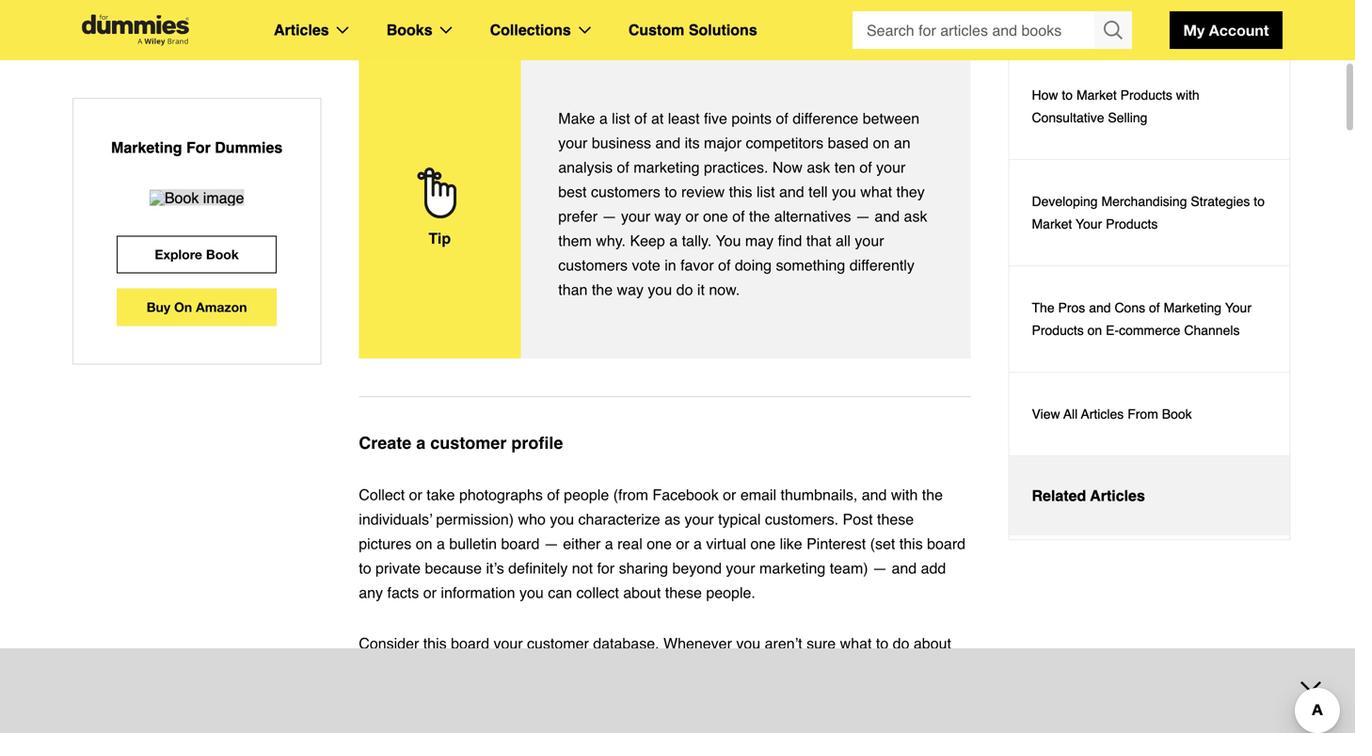 Task type: locate. For each thing, give the bounding box(es) containing it.
at
[[651, 110, 664, 127]]

marketing down 'its'
[[634, 159, 700, 176]]

do right sure
[[893, 635, 909, 652]]

2 vertical spatial on
[[416, 535, 432, 552]]

in right tune on the right bottom of the page
[[956, 659, 968, 677]]

you down "ten"
[[832, 183, 856, 200]]

that
[[806, 232, 831, 249]]

1 vertical spatial any
[[359, 659, 383, 677]]

it left now. in the right of the page
[[697, 281, 705, 298]]

1 horizontal spatial book
[[1162, 407, 1192, 422]]

marketing left the for
[[111, 139, 182, 156]]

2 any from the top
[[359, 659, 383, 677]]

1 horizontal spatial with
[[1176, 88, 1200, 103]]

it
[[697, 281, 705, 298], [833, 659, 841, 677]]

all
[[836, 232, 851, 249]]

bulletin
[[449, 535, 497, 552], [681, 659, 729, 677]]

1 vertical spatial these
[[665, 584, 702, 601]]

0 vertical spatial market
[[1077, 88, 1117, 103]]

your down developing
[[1076, 216, 1102, 231]]

not
[[572, 559, 593, 577]]

they down an
[[896, 183, 925, 200]]

amazon
[[196, 299, 247, 315]]

1 vertical spatial customer
[[527, 635, 589, 652]]

do
[[676, 281, 693, 298], [893, 635, 909, 652], [581, 684, 597, 701]]

and left the add
[[892, 559, 917, 577]]

this inside collect or take photographs of people (from facebook or email thumbnails, and with the individuals' permission) who you characterize as your typical customers. post these pictures on a bulletin board — either a real one or a virtual one like pinterest (set this board to private because it's definitely not for sharing beyond your marketing team) — and add any facts or information you can collect about these people.
[[899, 535, 923, 552]]

of down business
[[617, 159, 629, 176]]

2 horizontal spatial the
[[922, 486, 943, 503]]

products down the merchandising
[[1106, 216, 1158, 231]]

articles right related
[[1090, 487, 1145, 504]]

to down "pictures"
[[359, 559, 371, 577]]

bulletin inside consider this board your customer database. whenever you aren't sure what to do about any marketing decision, sit down in front of your bulletin board and use it to help you tune in to your customers and what they do and don't like.
[[681, 659, 729, 677]]

1 horizontal spatial this
[[729, 183, 752, 200]]

2 vertical spatial products
[[1032, 323, 1084, 338]]

products inside the pros and cons of marketing your products on e-commerce channels
[[1032, 323, 1084, 338]]

products inside developing merchandising strategies to market your products
[[1106, 216, 1158, 231]]

the pros and cons of marketing your products on e-commerce channels
[[1032, 300, 1252, 338]]

0 horizontal spatial it
[[697, 281, 705, 298]]

market down developing
[[1032, 216, 1072, 231]]

0 horizontal spatial one
[[647, 535, 672, 552]]

custom
[[628, 21, 685, 39]]

0 vertical spatial products
[[1120, 88, 1172, 103]]

0 vertical spatial book
[[206, 246, 239, 262]]

2 vertical spatial the
[[922, 486, 943, 503]]

1 vertical spatial they
[[548, 684, 576, 701]]

of left people
[[547, 486, 560, 503]]

market up consultative
[[1077, 88, 1117, 103]]

0 vertical spatial do
[[676, 281, 693, 298]]

0 horizontal spatial on
[[416, 535, 432, 552]]

1 vertical spatial this
[[899, 535, 923, 552]]

collections
[[490, 21, 571, 39]]

to right strategies
[[1254, 194, 1265, 209]]

0 horizontal spatial marketing
[[111, 139, 182, 156]]

on
[[174, 299, 192, 315]]

bulletin down whenever
[[681, 659, 729, 677]]

market
[[1077, 88, 1117, 103], [1032, 216, 1072, 231]]

0 horizontal spatial they
[[548, 684, 576, 701]]

least
[[668, 110, 700, 127]]

1 horizontal spatial market
[[1077, 88, 1117, 103]]

my account
[[1183, 21, 1269, 39]]

because
[[425, 559, 482, 577]]

any
[[359, 584, 383, 601], [359, 659, 383, 677]]

1 any from the top
[[359, 584, 383, 601]]

pictures
[[359, 535, 412, 552]]

1 vertical spatial about
[[914, 635, 951, 652]]

1 horizontal spatial it
[[833, 659, 841, 677]]

1 vertical spatial marketing
[[1164, 300, 1222, 315]]

your up sit
[[494, 635, 523, 652]]

one
[[703, 208, 728, 225], [647, 535, 672, 552], [750, 535, 776, 552]]

or inside make a list of at least five points of difference between your business and its major competitors based on an analysis of marketing practices. now ask ten of your best customers to review this list and tell you what they prefer — your way or one of the alternatives — and ask them why. keep a tally. you may find that all your customers vote in favor of doing something differently than the way you do it now.
[[685, 208, 699, 225]]

related articles button
[[1009, 456, 1290, 535]]

1 horizontal spatial one
[[703, 208, 728, 225]]

developing merchandising strategies to market your products
[[1032, 194, 1265, 231]]

0 vertical spatial on
[[873, 134, 890, 152]]

0 vertical spatial marketing
[[111, 139, 182, 156]]

do down favor
[[676, 281, 693, 298]]

the up may
[[749, 208, 770, 225]]

1 horizontal spatial in
[[665, 256, 676, 274]]

this down practices.
[[729, 183, 752, 200]]

of up commerce
[[1149, 300, 1160, 315]]

0 vertical spatial they
[[896, 183, 925, 200]]

your up the channels
[[1225, 300, 1252, 315]]

to left the help
[[845, 659, 858, 677]]

channels
[[1184, 323, 1240, 338]]

cons
[[1115, 300, 1145, 315]]

a
[[599, 110, 608, 127], [669, 232, 678, 249], [416, 433, 426, 453], [437, 535, 445, 552], [605, 535, 613, 552], [694, 535, 702, 552]]

ask
[[807, 159, 830, 176], [904, 208, 927, 225]]

1 vertical spatial customers
[[558, 256, 628, 274]]

0 vertical spatial the
[[749, 208, 770, 225]]

1 vertical spatial marketing
[[759, 559, 826, 577]]

2 vertical spatial do
[[581, 684, 597, 701]]

marketing inside the pros and cons of marketing your products on e-commerce channels
[[1164, 300, 1222, 315]]

one left like
[[750, 535, 776, 552]]

alternatives
[[774, 208, 851, 225]]

0 horizontal spatial about
[[623, 584, 661, 601]]

or left take
[[409, 486, 422, 503]]

do inside make a list of at least five points of difference between your business and its major competitors based on an analysis of marketing practices. now ask ten of your best customers to review this list and tell you what they prefer — your way or one of the alternatives — and ask them why. keep a tally. you may find that all your customers vote in favor of doing something differently than the way you do it now.
[[676, 281, 693, 298]]

1 horizontal spatial marketing
[[634, 159, 700, 176]]

related articles tab list
[[1008, 0, 1291, 540]]

2 vertical spatial customers
[[409, 684, 478, 701]]

customers.
[[765, 511, 839, 528]]

list down now
[[757, 183, 775, 200]]

of
[[634, 110, 647, 127], [776, 110, 788, 127], [617, 159, 629, 176], [860, 159, 872, 176], [732, 208, 745, 225], [718, 256, 731, 274], [1149, 300, 1160, 315], [547, 486, 560, 503], [631, 659, 643, 677]]

the up the add
[[922, 486, 943, 503]]

1 vertical spatial bulletin
[[681, 659, 729, 677]]

pros
[[1058, 300, 1085, 315]]

2 horizontal spatial on
[[1088, 323, 1102, 338]]

0 horizontal spatial do
[[581, 684, 597, 701]]

to inside make a list of at least five points of difference between your business and its major competitors based on an analysis of marketing practices. now ask ten of your best customers to review this list and tell you what they prefer — your way or one of the alternatives — and ask them why. keep a tally. you may find that all your customers vote in favor of doing something differently than the way you do it now.
[[665, 183, 677, 200]]

1 vertical spatial your
[[1225, 300, 1252, 315]]

products down pros
[[1032, 323, 1084, 338]]

its
[[685, 134, 700, 152]]

1 horizontal spatial ask
[[904, 208, 927, 225]]

1 vertical spatial products
[[1106, 216, 1158, 231]]

book inside related articles tab list
[[1162, 407, 1192, 422]]

1 vertical spatial on
[[1088, 323, 1102, 338]]

real
[[617, 535, 643, 552]]

0 horizontal spatial with
[[891, 486, 918, 503]]

book image image
[[150, 190, 244, 205]]

1 horizontal spatial marketing
[[1164, 300, 1222, 315]]

of left at
[[634, 110, 647, 127]]

in left the front
[[581, 659, 592, 677]]

help
[[862, 659, 890, 677]]

email
[[740, 486, 776, 503]]

to down consider
[[359, 684, 371, 701]]

to up the help
[[876, 635, 889, 652]]

0 vertical spatial way
[[655, 208, 681, 225]]

0 vertical spatial list
[[612, 110, 630, 127]]

on inside collect or take photographs of people (from facebook or email thumbnails, and with the individuals' permission) who you characterize as your typical customers. post these pictures on a bulletin board — either a real one or a virtual one like pinterest (set this board to private because it's definitely not for sharing beyond your marketing team) — and add any facts or information you can collect about these people.
[[416, 535, 432, 552]]

add
[[921, 559, 946, 577]]

take
[[427, 486, 455, 503]]

2 vertical spatial marketing
[[387, 659, 453, 677]]

1 horizontal spatial they
[[896, 183, 925, 200]]

or
[[685, 208, 699, 225], [409, 486, 422, 503], [723, 486, 736, 503], [676, 535, 689, 552], [423, 584, 437, 601]]

competitors
[[746, 134, 824, 152]]

1 horizontal spatial bulletin
[[681, 659, 729, 677]]

articles right all
[[1081, 407, 1124, 422]]

way up keep
[[655, 208, 681, 225]]

in
[[665, 256, 676, 274], [581, 659, 592, 677], [956, 659, 968, 677]]

1 vertical spatial book
[[1162, 407, 1192, 422]]

they
[[896, 183, 925, 200], [548, 684, 576, 701]]

find
[[778, 232, 802, 249]]

with inside collect or take photographs of people (from facebook or email thumbnails, and with the individuals' permission) who you characterize as your typical customers. post these pictures on a bulletin board — either a real one or a virtual one like pinterest (set this board to private because it's definitely not for sharing beyond your marketing team) — and add any facts or information you can collect about these people.
[[891, 486, 918, 503]]

board up decision,
[[451, 635, 489, 652]]

customers down why.
[[558, 256, 628, 274]]

with down my
[[1176, 88, 1200, 103]]

any inside consider this board your customer database. whenever you aren't sure what to do about any marketing decision, sit down in front of your bulletin board and use it to help you tune in to your customers and what they do and don't like.
[[359, 659, 383, 677]]

0 horizontal spatial way
[[617, 281, 644, 298]]

articles
[[274, 21, 329, 39], [1081, 407, 1124, 422], [1090, 487, 1145, 504]]

customers inside consider this board your customer database. whenever you aren't sure what to do about any marketing decision, sit down in front of your bulletin board and use it to help you tune in to your customers and what they do and don't like.
[[409, 684, 478, 701]]

do down the front
[[581, 684, 597, 701]]

collect
[[359, 486, 405, 503]]

1 horizontal spatial list
[[757, 183, 775, 200]]

of right the front
[[631, 659, 643, 677]]

you down definitely
[[519, 584, 544, 601]]

between
[[863, 110, 920, 127]]

0 horizontal spatial this
[[423, 635, 447, 652]]

a left real
[[605, 535, 613, 552]]

0 horizontal spatial the
[[592, 281, 613, 298]]

0 horizontal spatial list
[[612, 110, 630, 127]]

like.
[[668, 684, 694, 701]]

these
[[877, 511, 914, 528], [665, 584, 702, 601]]

1 vertical spatial market
[[1032, 216, 1072, 231]]

2 horizontal spatial marketing
[[759, 559, 826, 577]]

products inside how to market products with consultative selling
[[1120, 88, 1172, 103]]

best
[[558, 183, 587, 200]]

logo image
[[72, 15, 199, 46]]

what down based
[[860, 183, 892, 200]]

customer up take
[[430, 433, 507, 453]]

book right explore
[[206, 246, 239, 262]]

2 horizontal spatial do
[[893, 635, 909, 652]]

related articles
[[1032, 487, 1145, 504]]

they inside consider this board your customer database. whenever you aren't sure what to do about any marketing decision, sit down in front of your bulletin board and use it to help you tune in to your customers and what they do and don't like.
[[548, 684, 576, 701]]

your inside developing merchandising strategies to market your products
[[1076, 216, 1102, 231]]

0 vertical spatial these
[[877, 511, 914, 528]]

0 vertical spatial marketing
[[634, 159, 700, 176]]

analysis
[[558, 159, 613, 176]]

this right (set
[[899, 535, 923, 552]]

1 vertical spatial it
[[833, 659, 841, 677]]

selling
[[1108, 110, 1148, 125]]

0 horizontal spatial customer
[[430, 433, 507, 453]]

— down (set
[[872, 559, 887, 577]]

e-
[[1106, 323, 1119, 338]]

on left an
[[873, 134, 890, 152]]

0 horizontal spatial marketing
[[387, 659, 453, 677]]

to
[[1062, 88, 1073, 103], [665, 183, 677, 200], [1254, 194, 1265, 209], [359, 559, 371, 577], [876, 635, 889, 652], [845, 659, 858, 677], [359, 684, 371, 701]]

2 vertical spatial articles
[[1090, 487, 1145, 504]]

about up tune on the right bottom of the page
[[914, 635, 951, 652]]

2 horizontal spatial this
[[899, 535, 923, 552]]

0 vertical spatial it
[[697, 281, 705, 298]]

and up 'post' on the right of page
[[862, 486, 887, 503]]

— right the 'alternatives'
[[855, 208, 870, 225]]

any left facts
[[359, 584, 383, 601]]

0 vertical spatial any
[[359, 584, 383, 601]]

developing merchandising strategies to market your products link
[[1009, 160, 1290, 266]]

0 horizontal spatial your
[[1076, 216, 1102, 231]]

board
[[501, 535, 540, 552], [927, 535, 966, 552], [451, 635, 489, 652], [733, 659, 771, 677]]

0 vertical spatial ask
[[807, 159, 830, 176]]

1 horizontal spatial these
[[877, 511, 914, 528]]

any down consider
[[359, 659, 383, 677]]

the right the "than"
[[592, 281, 613, 298]]

in inside make a list of at least five points of difference between your business and its major competitors based on an analysis of marketing practices. now ask ten of your best customers to review this list and tell you what they prefer — your way or one of the alternatives — and ask them why. keep a tally. you may find that all your customers vote in favor of doing something differently than the way you do it now.
[[665, 256, 676, 274]]

these up (set
[[877, 511, 914, 528]]

what up the help
[[840, 635, 872, 652]]

don't
[[631, 684, 663, 701]]

1 horizontal spatial about
[[914, 635, 951, 652]]

on inside make a list of at least five points of difference between your business and its major competitors based on an analysis of marketing practices. now ask ten of your best customers to review this list and tell you what they prefer — your way or one of the alternatives — and ask them why. keep a tally. you may find that all your customers vote in favor of doing something differently than the way you do it now.
[[873, 134, 890, 152]]

it inside consider this board your customer database. whenever you aren't sure what to do about any marketing decision, sit down in front of your bulletin board and use it to help you tune in to your customers and what they do and don't like.
[[833, 659, 841, 677]]

board up the add
[[927, 535, 966, 552]]

marketing
[[111, 139, 182, 156], [1164, 300, 1222, 315]]

about down sharing
[[623, 584, 661, 601]]

products
[[1120, 88, 1172, 103], [1106, 216, 1158, 231], [1032, 323, 1084, 338]]

book
[[206, 246, 239, 262], [1162, 407, 1192, 422]]

marketing inside collect or take photographs of people (from facebook or email thumbnails, and with the individuals' permission) who you characterize as your typical customers. post these pictures on a bulletin board — either a real one or a virtual one like pinterest (set this board to private because it's definitely not for sharing beyond your marketing team) — and add any facts or information you can collect about these people.
[[759, 559, 826, 577]]

or down as
[[676, 535, 689, 552]]

open article categories image
[[337, 26, 349, 34]]

view all articles from book
[[1032, 407, 1192, 422]]

it inside make a list of at least five points of difference between your business and its major competitors based on an analysis of marketing practices. now ask ten of your best customers to review this list and tell you what they prefer — your way or one of the alternatives — and ask them why. keep a tally. you may find that all your customers vote in favor of doing something differently than the way you do it now.
[[697, 281, 705, 298]]

ask up the differently
[[904, 208, 927, 225]]

list up business
[[612, 110, 630, 127]]

tell
[[808, 183, 828, 200]]

one down as
[[647, 535, 672, 552]]

0 horizontal spatial in
[[581, 659, 592, 677]]

ask up tell
[[807, 159, 830, 176]]

explore book link
[[117, 236, 277, 273]]

about inside collect or take photographs of people (from facebook or email thumbnails, and with the individuals' permission) who you characterize as your typical customers. post these pictures on a bulletin board — either a real one or a virtual one like pinterest (set this board to private because it's definitely not for sharing beyond your marketing team) — and add any facts or information you can collect about these people.
[[623, 584, 661, 601]]

customers down analysis
[[591, 183, 660, 200]]

it's
[[486, 559, 504, 577]]

related articles tab
[[1009, 456, 1290, 535]]

these down beyond
[[665, 584, 702, 601]]

they inside make a list of at least five points of difference between your business and its major competitors based on an analysis of marketing practices. now ask ten of your best customers to review this list and tell you what they prefer — your way or one of the alternatives — and ask them why. keep a tally. you may find that all your customers vote in favor of doing something differently than the way you do it now.
[[896, 183, 925, 200]]

what
[[860, 183, 892, 200], [840, 635, 872, 652], [512, 684, 544, 701]]

1 horizontal spatial customer
[[527, 635, 589, 652]]

0 horizontal spatial market
[[1032, 216, 1072, 231]]

one down review at the top
[[703, 208, 728, 225]]

to right how
[[1062, 88, 1073, 103]]

market inside how to market products with consultative selling
[[1077, 88, 1117, 103]]

1 horizontal spatial your
[[1225, 300, 1252, 315]]

1 horizontal spatial do
[[676, 281, 693, 298]]

0 vertical spatial bulletin
[[449, 535, 497, 552]]

customers
[[591, 183, 660, 200], [558, 256, 628, 274], [409, 684, 478, 701]]

or up the tally.
[[685, 208, 699, 225]]

group
[[853, 11, 1132, 49]]

like
[[780, 535, 802, 552]]

commerce
[[1119, 323, 1180, 338]]

how to market products with consultative selling
[[1032, 88, 1200, 125]]

0 vertical spatial what
[[860, 183, 892, 200]]

1 horizontal spatial the
[[749, 208, 770, 225]]

marketing down like
[[759, 559, 826, 577]]

0 horizontal spatial bulletin
[[449, 535, 497, 552]]

with inside how to market products with consultative selling
[[1176, 88, 1200, 103]]

major
[[704, 134, 742, 152]]

what down sit
[[512, 684, 544, 701]]

0 vertical spatial your
[[1076, 216, 1102, 231]]

on up private
[[416, 535, 432, 552]]

your down an
[[876, 159, 906, 176]]

a right 'make'
[[599, 110, 608, 127]]

articles left open article categories image
[[274, 21, 329, 39]]

— up why.
[[602, 208, 617, 225]]

you right the help
[[894, 659, 919, 677]]

vote
[[632, 256, 660, 274]]

0 vertical spatial about
[[623, 584, 661, 601]]

this right consider
[[423, 635, 447, 652]]

list
[[612, 110, 630, 127], [757, 183, 775, 200]]

on left 'e-'
[[1088, 323, 1102, 338]]

something
[[776, 256, 845, 274]]

sure
[[807, 635, 836, 652]]

customers down decision,
[[409, 684, 478, 701]]

0 vertical spatial with
[[1176, 88, 1200, 103]]



Task type: vqa. For each thing, say whether or not it's contained in the screenshot.
the top Article / Updated 12-13-2021
no



Task type: describe. For each thing, give the bounding box(es) containing it.
open collections list image
[[579, 26, 591, 34]]

as
[[665, 511, 680, 528]]

of up now. in the right of the page
[[718, 256, 731, 274]]

(from
[[613, 486, 648, 503]]

0 vertical spatial customer
[[430, 433, 507, 453]]

Search for articles and books text field
[[853, 11, 1096, 49]]

facebook
[[653, 486, 719, 503]]

0 vertical spatial customers
[[591, 183, 660, 200]]

either
[[563, 535, 601, 552]]

dummies
[[215, 139, 283, 156]]

you down vote
[[648, 281, 672, 298]]

and inside the pros and cons of marketing your products on e-commerce channels
[[1089, 300, 1111, 315]]

open book categories image
[[440, 26, 452, 34]]

now
[[773, 159, 803, 176]]

or up typical
[[723, 486, 736, 503]]

whenever
[[663, 635, 732, 652]]

database.
[[593, 635, 659, 652]]

account
[[1209, 21, 1269, 39]]

practices.
[[704, 159, 768, 176]]

(set
[[870, 535, 895, 552]]

can
[[548, 584, 572, 601]]

how
[[1032, 88, 1058, 103]]

one inside make a list of at least five points of difference between your business and its major competitors based on an analysis of marketing practices. now ask ten of your best customers to review this list and tell you what they prefer — your way or one of the alternatives — and ask them why. keep a tally. you may find that all your customers vote in favor of doing something differently than the way you do it now.
[[703, 208, 728, 225]]

articles inside button
[[1090, 487, 1145, 504]]

individuals'
[[359, 511, 432, 528]]

decision,
[[458, 659, 517, 677]]

any inside collect or take photographs of people (from facebook or email thumbnails, and with the individuals' permission) who you characterize as your typical customers. post these pictures on a bulletin board — either a real one or a virtual one like pinterest (set this board to private because it's definitely not for sharing beyond your marketing team) — and add any facts or information you can collect about these people.
[[359, 584, 383, 601]]

profile
[[511, 433, 563, 453]]

of up competitors
[[776, 110, 788, 127]]

photographs
[[459, 486, 543, 503]]

your up people.
[[726, 559, 755, 577]]

collect or take photographs of people (from facebook or email thumbnails, and with the individuals' permission) who you characterize as your typical customers. post these pictures on a bulletin board — either a real one or a virtual one like pinterest (set this board to private because it's definitely not for sharing beyond your marketing team) — and add any facts or information you can collect about these people.
[[359, 486, 966, 601]]

permission)
[[436, 511, 514, 528]]

business
[[592, 134, 651, 152]]

and down decision,
[[483, 684, 508, 701]]

0 horizontal spatial these
[[665, 584, 702, 601]]

0 vertical spatial articles
[[274, 21, 329, 39]]

a up because
[[437, 535, 445, 552]]

the inside collect or take photographs of people (from facebook or email thumbnails, and with the individuals' permission) who you characterize as your typical customers. post these pictures on a bulletin board — either a real one or a virtual one like pinterest (set this board to private because it's definitely not for sharing beyond your marketing team) — and add any facts or information you can collect about these people.
[[922, 486, 943, 503]]

differently
[[850, 256, 915, 274]]

create
[[359, 433, 412, 453]]

1 vertical spatial what
[[840, 635, 872, 652]]

view
[[1032, 407, 1060, 422]]

consider this board your customer database. whenever you aren't sure what to do about any marketing decision, sit down in front of your bulletin board and use it to help you tune in to your customers and what they do and don't like.
[[359, 635, 968, 701]]

people.
[[706, 584, 756, 601]]

marketing inside make a list of at least five points of difference between your business and its major competitors based on an analysis of marketing practices. now ask ten of your best customers to review this list and tell you what they prefer — your way or one of the alternatives — and ask them why. keep a tally. you may find that all your customers vote in favor of doing something differently than the way you do it now.
[[634, 159, 700, 176]]

an
[[894, 134, 911, 152]]

use
[[805, 659, 829, 677]]

and down the front
[[601, 684, 627, 701]]

review
[[681, 183, 725, 200]]

1 vertical spatial way
[[617, 281, 644, 298]]

merchandising
[[1101, 194, 1187, 209]]

aren't
[[765, 635, 802, 652]]

to inside how to market products with consultative selling
[[1062, 88, 1073, 103]]

marketing for dummies
[[111, 139, 283, 156]]

for
[[186, 139, 211, 156]]

1 horizontal spatial way
[[655, 208, 681, 225]]

beyond
[[672, 559, 722, 577]]

marketing inside consider this board your customer database. whenever you aren't sure what to do about any marketing decision, sit down in front of your bulletin board and use it to help you tune in to your customers and what they do and don't like.
[[387, 659, 453, 677]]

on inside the pros and cons of marketing your products on e-commerce channels
[[1088, 323, 1102, 338]]

books
[[386, 21, 433, 39]]

your up don't
[[648, 659, 677, 677]]

2 vertical spatial what
[[512, 684, 544, 701]]

buy on amazon
[[147, 299, 247, 315]]

explore book
[[155, 246, 239, 262]]

your right as
[[685, 511, 714, 528]]

buy on amazon link
[[117, 288, 277, 326]]

a right create
[[416, 433, 426, 453]]

explore
[[155, 246, 202, 262]]

information
[[441, 584, 515, 601]]

1 vertical spatial ask
[[904, 208, 927, 225]]

pinterest
[[807, 535, 866, 552]]

how to market products with consultative selling link
[[1009, 54, 1290, 160]]

your inside the pros and cons of marketing your products on e-commerce channels
[[1225, 300, 1252, 315]]

a left the tally.
[[669, 232, 678, 249]]

board down who
[[501, 535, 540, 552]]

of inside collect or take photographs of people (from facebook or email thumbnails, and with the individuals' permission) who you characterize as your typical customers. post these pictures on a bulletin board — either a real one or a virtual one like pinterest (set this board to private because it's definitely not for sharing beyond your marketing team) — and add any facts or information you can collect about these people.
[[547, 486, 560, 503]]

you left aren't
[[736, 635, 761, 652]]

my
[[1183, 21, 1205, 39]]

about inside consider this board your customer database. whenever you aren't sure what to do about any marketing decision, sit down in front of your bulletin board and use it to help you tune in to your customers and what they do and don't like.
[[914, 635, 951, 652]]

market inside developing merchandising strategies to market your products
[[1032, 216, 1072, 231]]

and down now
[[779, 183, 804, 200]]

of up the you in the right top of the page
[[732, 208, 745, 225]]

1 vertical spatial list
[[757, 183, 775, 200]]

and left 'its'
[[655, 134, 680, 152]]

0 horizontal spatial book
[[206, 246, 239, 262]]

tally.
[[682, 232, 712, 249]]

your down consider
[[376, 684, 405, 701]]

why.
[[596, 232, 626, 249]]

solutions
[[689, 21, 757, 39]]

this inside make a list of at least five points of difference between your business and its major competitors based on an analysis of marketing practices. now ask ten of your best customers to review this list and tell you what they prefer — your way or one of the alternatives — and ask them why. keep a tally. you may find that all your customers vote in favor of doing something differently than the way you do it now.
[[729, 183, 752, 200]]

bulletin inside collect or take photographs of people (from facebook or email thumbnails, and with the individuals' permission) who you characterize as your typical customers. post these pictures on a bulletin board — either a real one or a virtual one like pinterest (set this board to private because it's definitely not for sharing beyond your marketing team) — and add any facts or information you can collect about these people.
[[449, 535, 497, 552]]

prefer
[[558, 208, 598, 225]]

you right who
[[550, 511, 574, 528]]

private
[[376, 559, 421, 577]]

2 horizontal spatial in
[[956, 659, 968, 677]]

— up definitely
[[544, 535, 559, 552]]

you
[[716, 232, 741, 249]]

1 vertical spatial the
[[592, 281, 613, 298]]

or right facts
[[423, 584, 437, 601]]

1 vertical spatial articles
[[1081, 407, 1124, 422]]

my account link
[[1170, 11, 1283, 49]]

may
[[745, 232, 774, 249]]

a up beyond
[[694, 535, 702, 552]]

sit
[[521, 659, 536, 677]]

points
[[732, 110, 772, 127]]

consultative
[[1032, 110, 1104, 125]]

facts
[[387, 584, 419, 601]]

to inside collect or take photographs of people (from facebook or email thumbnails, and with the individuals' permission) who you characterize as your typical customers. post these pictures on a bulletin board — either a real one or a virtual one like pinterest (set this board to private because it's definitely not for sharing beyond your marketing team) — and add any facts or information you can collect about these people.
[[359, 559, 371, 577]]

difference
[[793, 110, 858, 127]]

buy
[[147, 299, 170, 315]]

them
[[558, 232, 592, 249]]

team)
[[830, 559, 868, 577]]

front
[[596, 659, 627, 677]]

of inside consider this board your customer database. whenever you aren't sure what to do about any marketing decision, sit down in front of your bulletin board and use it to help you tune in to your customers and what they do and don't like.
[[631, 659, 643, 677]]

your right all
[[855, 232, 884, 249]]

typical
[[718, 511, 761, 528]]

customer inside consider this board your customer database. whenever you aren't sure what to do about any marketing decision, sit down in front of your bulletin board and use it to help you tune in to your customers and what they do and don't like.
[[527, 635, 589, 652]]

2 horizontal spatial one
[[750, 535, 776, 552]]

all
[[1063, 407, 1078, 422]]

1 vertical spatial do
[[893, 635, 909, 652]]

favor
[[680, 256, 714, 274]]

thumbnails,
[[781, 486, 858, 503]]

and down aren't
[[776, 659, 801, 677]]

and up the differently
[[875, 208, 900, 225]]

sharing
[[619, 559, 668, 577]]

make a list of at least five points of difference between your business and its major competitors based on an analysis of marketing practices. now ask ten of your best customers to review this list and tell you what they prefer — your way or one of the alternatives — and ask them why. keep a tally. you may find that all your customers vote in favor of doing something differently than the way you do it now.
[[558, 110, 927, 298]]

ten
[[834, 159, 855, 176]]

the pros and cons of marketing your products on e-commerce channels link
[[1009, 266, 1290, 373]]

down
[[540, 659, 576, 677]]

your down 'make'
[[558, 134, 588, 152]]

of right "ten"
[[860, 159, 872, 176]]

this inside consider this board your customer database. whenever you aren't sure what to do about any marketing decision, sit down in front of your bulletin board and use it to help you tune in to your customers and what they do and don't like.
[[423, 635, 447, 652]]

of inside the pros and cons of marketing your products on e-commerce channels
[[1149, 300, 1160, 315]]

0 horizontal spatial ask
[[807, 159, 830, 176]]

board down aren't
[[733, 659, 771, 677]]

your up keep
[[621, 208, 650, 225]]

to inside developing merchandising strategies to market your products
[[1254, 194, 1265, 209]]

collect
[[576, 584, 619, 601]]

what inside make a list of at least five points of difference between your business and its major competitors based on an analysis of marketing practices. now ask ten of your best customers to review this list and tell you what they prefer — your way or one of the alternatives — and ask them why. keep a tally. you may find that all your customers vote in favor of doing something differently than the way you do it now.
[[860, 183, 892, 200]]

now.
[[709, 281, 740, 298]]

strategies
[[1191, 194, 1250, 209]]

the
[[1032, 300, 1055, 315]]

virtual
[[706, 535, 746, 552]]



